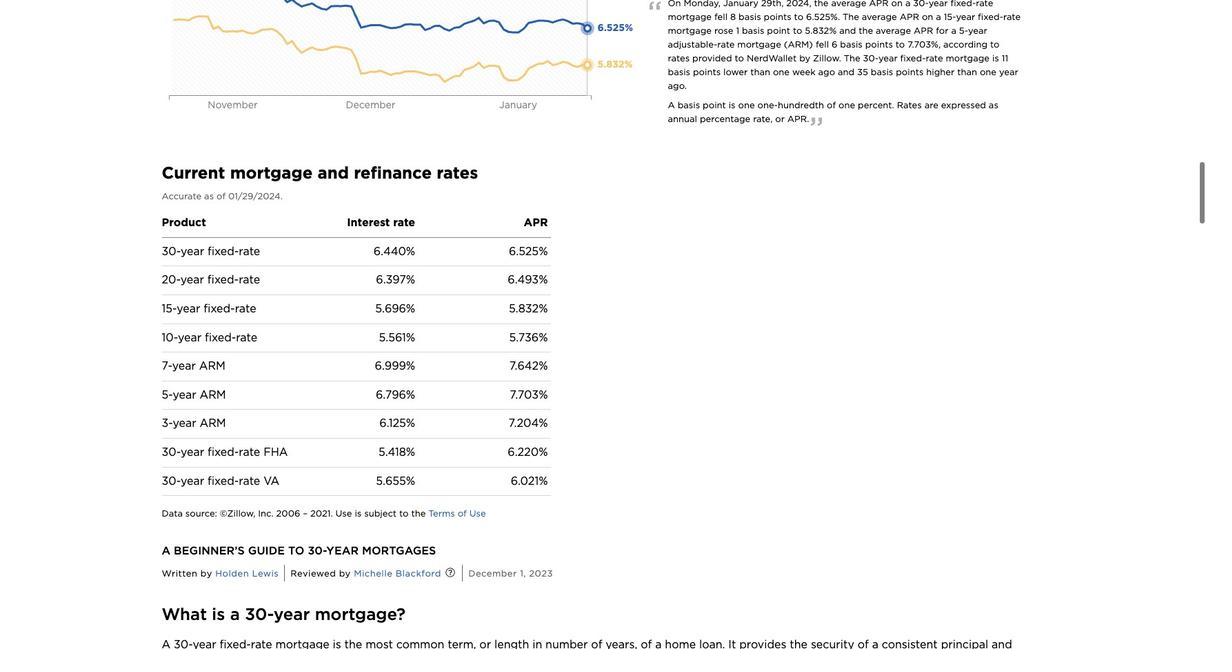 Task type: describe. For each thing, give the bounding box(es) containing it.
, for the
[[810, 0, 812, 8]]

mortgage?
[[315, 605, 406, 625]]

one inside one year ago.
[[980, 67, 997, 77]]

5.655%
[[376, 474, 415, 488]]

data
[[162, 509, 183, 519]]

6.493%
[[508, 273, 548, 287]]

a for 30-
[[906, 0, 911, 8]]

provided
[[693, 53, 733, 64]]

nerdwallet
[[747, 53, 797, 64]]

30- up 20-
[[162, 245, 181, 258]]

6.021%
[[511, 474, 548, 488]]

to up rose 1 basis point to 5.832%
[[795, 12, 804, 22]]

fell for fell 8 basis points to 6.525%
[[715, 12, 728, 22]]

rate,
[[754, 114, 773, 124]]

one left one-
[[739, 100, 755, 110]]

written
[[162, 569, 198, 579]]

rates
[[897, 100, 922, 110]]

apr up the 6.493%
[[524, 216, 548, 229]]

source:
[[185, 509, 217, 519]]

1 vertical spatial .
[[281, 191, 283, 202]]

reviewed by michelle blackford
[[291, 569, 441, 579]]

arm for 5-year arm
[[200, 388, 226, 401]]

is right the what
[[212, 605, 225, 625]]

a beginner's guide to 30-year mortgages
[[162, 545, 436, 558]]

7.204%
[[509, 417, 548, 430]]

is inside 'a basis point is one one-hundredth of one percent. rates are expressed as annual percentage rate, or apr.'
[[729, 100, 736, 110]]

holden lewis link
[[215, 567, 279, 580]]

refinance
[[354, 163, 432, 183]]

©zillow,
[[220, 509, 256, 519]]

5.736%
[[509, 331, 548, 344]]

1 vertical spatial rates
[[437, 163, 478, 183]]

a down holden
[[230, 605, 240, 625]]

8
[[731, 12, 736, 22]]

6.220%
[[508, 446, 548, 459]]

2021.
[[310, 509, 333, 519]]

va
[[264, 474, 280, 488]]

15-year fixed-rate
[[162, 302, 256, 315]]

30- down 3-
[[162, 446, 181, 459]]

7-
[[162, 360, 172, 373]]

ago
[[819, 67, 836, 77]]

to up '(arm)'
[[793, 26, 803, 36]]

5- inside and the average apr for a 5-year adjustable-rate mortgage (arm)
[[960, 26, 969, 36]]

december
[[469, 569, 517, 579]]

average for ,
[[832, 0, 867, 8]]

3-
[[162, 417, 173, 430]]

subject
[[364, 509, 397, 519]]

year inside and the average apr for a 5-year adjustable-rate mortgage (arm)
[[969, 26, 988, 36]]

7-year arm
[[162, 360, 226, 373]]

a basis point is one one-hundredth of one percent. rates are expressed as annual percentage rate, or apr.
[[668, 100, 999, 124]]

2006
[[276, 509, 300, 519]]

written by holden lewis
[[162, 569, 279, 579]]

35
[[858, 67, 869, 77]]

basis right 6
[[841, 39, 863, 50]]

points up one week ago and 35 basis points higher than
[[866, 39, 893, 50]]

6.440%
[[374, 245, 415, 258]]

0 vertical spatial point
[[767, 26, 791, 36]]

one down one year ago.
[[839, 100, 856, 110]]

and the average apr for a 5-year adjustable-rate mortgage (arm)
[[668, 26, 988, 50]]

points up rose 1 basis point to 5.832%
[[764, 12, 792, 22]]

30-year fixed-rate
[[162, 245, 260, 258]]

10-year fixed-rate
[[162, 331, 258, 344]]

3-year arm
[[162, 417, 226, 430]]

mortgage for and the average apr for a 5-year adjustable-rate mortgage (arm)
[[738, 39, 782, 50]]

mortgage for , the average apr on a 30-year fixed-rate mortgage
[[668, 12, 712, 22]]

average for and
[[876, 26, 912, 36]]

. inside the . the average apr on a 15-year fixed-rate mortgage
[[838, 12, 840, 22]]

beginner's
[[174, 545, 245, 558]]

fixed- for 6.021%
[[208, 474, 239, 488]]

fha
[[264, 446, 288, 459]]

interest rate
[[347, 216, 415, 229]]

current
[[162, 163, 225, 183]]

hundredth
[[778, 100, 825, 110]]

basis right 8
[[739, 12, 761, 22]]

a for a beginner's guide to 30-year mortgages
[[162, 545, 171, 558]]

ago.
[[668, 81, 687, 91]]

for
[[936, 26, 949, 36]]

michelle
[[354, 569, 393, 579]]

reviewed
[[291, 569, 336, 579]]

apr for 5-
[[914, 26, 934, 36]]

zillow.
[[814, 53, 842, 64]]

a for 15-
[[936, 12, 942, 22]]

according
[[944, 39, 988, 50]]

current mortgage and refinance rates
[[162, 163, 478, 183]]

5.418%
[[379, 446, 415, 459]]

inc.
[[258, 509, 274, 519]]

basis right the 35
[[871, 67, 894, 77]]

to up lower
[[735, 53, 744, 64]]

2 than from the left
[[958, 67, 978, 77]]

year inside one year ago.
[[1000, 67, 1019, 77]]

to right subject
[[400, 509, 409, 519]]

as inside 'a basis point is one one-hundredth of one percent. rates are expressed as annual percentage rate, or apr.'
[[989, 100, 999, 110]]

what
[[162, 605, 207, 625]]

by for written by holden lewis
[[201, 569, 212, 579]]

rate down 30-year fixed-rate
[[239, 273, 260, 287]]

one week ago and 35 basis points higher than
[[771, 67, 978, 77]]

30- up data
[[162, 474, 181, 488]]

5.832% for 6.525%
[[598, 59, 633, 70]]

5.832% for 5.696%
[[509, 302, 548, 315]]

6.125%
[[380, 417, 415, 430]]

apr.
[[788, 114, 810, 124]]

year inside the , according to rates provided to nerdwallet by zillow. the 30-year fixed-rate mortgage is
[[879, 53, 898, 64]]

1 vertical spatial and
[[838, 67, 855, 77]]

accurate as of 01/29/2024 .
[[162, 191, 283, 202]]

terms of use link
[[429, 509, 486, 519]]

1 vertical spatial as
[[204, 191, 214, 202]]

30- right to
[[308, 545, 327, 558]]

adjustable-
[[668, 39, 718, 50]]

are
[[925, 100, 939, 110]]

rose 1 basis point to 5.832%
[[715, 26, 837, 36]]

to up one week ago and 35 basis points higher than
[[896, 39, 905, 50]]

30-year fixed-rate fha
[[162, 446, 288, 459]]

5.561%
[[379, 331, 415, 344]]

1 use from the left
[[336, 509, 352, 519]]

one-
[[758, 100, 778, 110]]

apr for 15-
[[900, 12, 920, 22]]

on for 15-
[[922, 12, 934, 22]]

rate inside and the average apr for a 5-year adjustable-rate mortgage (arm)
[[718, 39, 735, 50]]

, according to rates provided to nerdwallet by zillow. the 30-year fixed-rate mortgage is
[[668, 39, 1000, 64]]

rate left the fha
[[239, 446, 260, 459]]

apr for 30-
[[870, 0, 889, 8]]



Task type: locate. For each thing, give the bounding box(es) containing it.
interest
[[347, 216, 390, 229]]

of right terms
[[458, 509, 467, 519]]

use right 2021.
[[336, 509, 352, 519]]

fell 8 basis points to 6.525%
[[715, 12, 838, 22]]

the inside , the average apr on a 30-year fixed-rate mortgage
[[815, 0, 829, 8]]

1 horizontal spatial of
[[458, 509, 467, 519]]

year
[[327, 545, 359, 558]]

1 horizontal spatial ,
[[939, 39, 941, 50]]

average inside , the average apr on a 30-year fixed-rate mortgage
[[832, 0, 867, 8]]

arm up 30-year fixed-rate fha at the bottom of the page
[[200, 417, 226, 430]]

1 horizontal spatial the
[[815, 0, 829, 8]]

by inside the , according to rates provided to nerdwallet by zillow. the 30-year fixed-rate mortgage is
[[800, 53, 811, 64]]

1 vertical spatial the
[[859, 26, 874, 36]]

1 vertical spatial fell
[[816, 39, 829, 50]]

5.832%
[[805, 26, 837, 36], [598, 59, 633, 70], [509, 302, 548, 315]]

rate up 20-year fixed-rate
[[239, 245, 260, 258]]

mortgage inside the . the average apr on a 15-year fixed-rate mortgage
[[668, 26, 712, 36]]

and left the 35
[[838, 67, 855, 77]]

the up and the average apr for a 5-year adjustable-rate mortgage (arm)
[[843, 12, 860, 22]]

7.703%
[[908, 39, 939, 50], [510, 388, 548, 401]]

fixed- for 6.525%
[[208, 245, 239, 258]]

basis up annual
[[678, 100, 700, 110]]

by for reviewed by michelle blackford
[[339, 569, 351, 579]]

point down fell 8 basis points to 6.525%
[[767, 26, 791, 36]]

0 vertical spatial of
[[827, 100, 836, 110]]

0 horizontal spatial .
[[281, 191, 283, 202]]

, up fell 8 basis points to 6.525%
[[810, 0, 812, 8]]

11 basis points lower than
[[668, 53, 1009, 77]]

apr inside the . the average apr on a 15-year fixed-rate mortgage
[[900, 12, 920, 22]]

rate down 15-year fixed-rate
[[236, 331, 258, 344]]

one year ago.
[[668, 67, 1019, 91]]

and left "refinance"
[[318, 163, 349, 183]]

2 horizontal spatial of
[[827, 100, 836, 110]]

0 vertical spatial on
[[892, 0, 903, 8]]

fixed- inside the . the average apr on a 15-year fixed-rate mortgage
[[978, 12, 1004, 22]]

apr up the . the average apr on a 15-year fixed-rate mortgage
[[870, 0, 889, 8]]

0 horizontal spatial of
[[217, 191, 226, 202]]

2023
[[529, 569, 553, 579]]

6.999%
[[375, 360, 415, 373]]

the inside the , according to rates provided to nerdwallet by zillow. the 30-year fixed-rate mortgage is
[[844, 53, 861, 64]]

fell for fell 6 basis points to 7.703%
[[816, 39, 829, 50]]

is inside the , according to rates provided to nerdwallet by zillow. the 30-year fixed-rate mortgage is
[[993, 53, 1000, 64]]

1 vertical spatial arm
[[200, 388, 226, 401]]

1 than from the left
[[751, 67, 771, 77]]

30- inside , the average apr on a 30-year fixed-rate mortgage
[[914, 0, 929, 8]]

one down nerdwallet
[[773, 67, 790, 77]]

2 vertical spatial of
[[458, 509, 467, 519]]

guide
[[248, 545, 285, 558]]

fixed- for 6.220%
[[208, 446, 239, 459]]

5.696%
[[376, 302, 415, 315]]

product
[[162, 216, 206, 229]]

use right terms
[[470, 509, 486, 519]]

rate up "higher"
[[926, 53, 944, 64]]

2 vertical spatial average
[[876, 26, 912, 36]]

0 vertical spatial and
[[840, 26, 856, 36]]

the for ,
[[815, 0, 829, 8]]

fell left 8
[[715, 12, 728, 22]]

0 horizontal spatial rates
[[437, 163, 478, 183]]

11
[[1002, 53, 1009, 64]]

terms
[[429, 509, 455, 519]]

on up "higher"
[[922, 12, 934, 22]]

rose
[[715, 26, 734, 36]]

1 vertical spatial a
[[162, 545, 171, 558]]

rate down rose
[[718, 39, 735, 50]]

fixed- for 6.493%
[[208, 273, 239, 287]]

6.525%
[[807, 12, 838, 22], [598, 22, 633, 33], [509, 245, 548, 258]]

apr
[[870, 0, 889, 8], [900, 12, 920, 22], [914, 26, 934, 36], [524, 216, 548, 229]]

by
[[800, 53, 811, 64], [201, 569, 212, 579], [339, 569, 351, 579]]

arm
[[199, 360, 226, 373], [200, 388, 226, 401], [200, 417, 226, 430]]

percentage
[[700, 114, 751, 124]]

0 vertical spatial ,
[[810, 0, 812, 8]]

one down according
[[980, 67, 997, 77]]

to right according
[[991, 39, 1000, 50]]

fixed- inside the , according to rates provided to nerdwallet by zillow. the 30-year fixed-rate mortgage is
[[901, 53, 926, 64]]

rates inside the , according to rates provided to nerdwallet by zillow. the 30-year fixed-rate mortgage is
[[668, 53, 690, 64]]

1 horizontal spatial than
[[958, 67, 978, 77]]

10-
[[162, 331, 178, 344]]

0 vertical spatial 15-
[[944, 12, 957, 22]]

0 vertical spatial arm
[[199, 360, 226, 373]]

a inside 'a basis point is one one-hundredth of one percent. rates are expressed as annual percentage rate, or apr.'
[[668, 100, 675, 110]]

of inside 'a basis point is one one-hundredth of one percent. rates are expressed as annual percentage rate, or apr.'
[[827, 100, 836, 110]]

than
[[751, 67, 771, 77], [958, 67, 978, 77]]

basis right 1
[[742, 26, 765, 36]]

0 vertical spatial .
[[838, 12, 840, 22]]

of left 01/29/2024
[[217, 191, 226, 202]]

15- up 10-
[[162, 302, 177, 315]]

higher
[[927, 67, 955, 77]]

2 vertical spatial 5.832%
[[509, 302, 548, 315]]

a right for
[[952, 26, 957, 36]]

0 horizontal spatial by
[[201, 569, 212, 579]]

as right accurate
[[204, 191, 214, 202]]

2 vertical spatial arm
[[200, 417, 226, 430]]

2 vertical spatial the
[[411, 509, 426, 519]]

apr up fell 6 basis points to 7.703%
[[900, 12, 920, 22]]

on inside the . the average apr on a 15-year fixed-rate mortgage
[[922, 12, 934, 22]]

0 vertical spatial rates
[[668, 53, 690, 64]]

fixed- for 5.832%
[[204, 302, 235, 315]]

arm for 7-year arm
[[199, 360, 226, 373]]

basis inside 11 basis points lower than
[[668, 67, 691, 77]]

and up the , according to rates provided to nerdwallet by zillow. the 30-year fixed-rate mortgage is
[[840, 26, 856, 36]]

5- up according
[[960, 26, 969, 36]]

0 horizontal spatial 6.525%
[[509, 245, 548, 258]]

7.703% down for
[[908, 39, 939, 50]]

year inside the . the average apr on a 15-year fixed-rate mortgage
[[957, 12, 976, 22]]

rates right "refinance"
[[437, 163, 478, 183]]

0 horizontal spatial a
[[162, 545, 171, 558]]

2 use from the left
[[470, 509, 486, 519]]

mortgage inside the , according to rates provided to nerdwallet by zillow. the 30-year fixed-rate mortgage is
[[946, 53, 990, 64]]

a inside and the average apr for a 5-year adjustable-rate mortgage (arm)
[[952, 26, 957, 36]]

1 vertical spatial ,
[[939, 39, 941, 50]]

rate up according
[[976, 0, 994, 8]]

1 horizontal spatial fell
[[816, 39, 829, 50]]

as
[[989, 100, 999, 110], [204, 191, 214, 202]]

7.642%
[[510, 360, 548, 373]]

0 horizontal spatial as
[[204, 191, 214, 202]]

1 horizontal spatial use
[[470, 509, 486, 519]]

mortgage inside and the average apr for a 5-year adjustable-rate mortgage (arm)
[[738, 39, 782, 50]]

basis
[[739, 12, 761, 22], [742, 26, 765, 36], [841, 39, 863, 50], [668, 67, 691, 77], [871, 67, 894, 77], [678, 100, 700, 110]]

a for a basis point is one one-hundredth of one percent. rates are expressed as annual percentage rate, or apr.
[[668, 100, 675, 110]]

20-year fixed-rate
[[162, 273, 260, 287]]

or
[[776, 114, 785, 124]]

what is a 30-year mortgage?
[[162, 605, 406, 625]]

than inside 11 basis points lower than
[[751, 67, 771, 77]]

rate left va
[[239, 474, 260, 488]]

5-
[[960, 26, 969, 36], [162, 388, 173, 401]]

1 vertical spatial average
[[862, 12, 898, 22]]

1 horizontal spatial 5.832%
[[598, 59, 633, 70]]

0 horizontal spatial on
[[892, 0, 903, 8]]

1 vertical spatial 7.703%
[[510, 388, 548, 401]]

15- up for
[[944, 12, 957, 22]]

average
[[832, 0, 867, 8], [862, 12, 898, 22], [876, 26, 912, 36]]

and inside and the average apr for a 5-year adjustable-rate mortgage (arm)
[[840, 26, 856, 36]]

the up the . the average apr on a 15-year fixed-rate mortgage
[[815, 0, 829, 8]]

0 vertical spatial the
[[815, 0, 829, 8]]

lower
[[724, 67, 748, 77]]

average inside and the average apr for a 5-year adjustable-rate mortgage (arm)
[[876, 26, 912, 36]]

the inside the . the average apr on a 15-year fixed-rate mortgage
[[843, 12, 860, 22]]

01/29/2024
[[228, 191, 281, 202]]

rates down adjustable-
[[668, 53, 690, 64]]

0 vertical spatial the
[[843, 12, 860, 22]]

than down nerdwallet
[[751, 67, 771, 77]]

0 horizontal spatial 7.703%
[[510, 388, 548, 401]]

0 horizontal spatial 15-
[[162, 302, 177, 315]]

1 horizontal spatial point
[[767, 26, 791, 36]]

1 horizontal spatial on
[[922, 12, 934, 22]]

1 vertical spatial of
[[217, 191, 226, 202]]

15- inside the . the average apr on a 15-year fixed-rate mortgage
[[944, 12, 957, 22]]

fell 6 basis points to 7.703%
[[816, 39, 939, 50]]

blackford
[[396, 569, 441, 579]]

the left terms
[[411, 509, 426, 519]]

1 vertical spatial on
[[922, 12, 934, 22]]

apr left for
[[914, 26, 934, 36]]

data source: ©zillow, inc. 2006 – 2021. use is subject to the terms of use
[[162, 509, 486, 519]]

holden
[[215, 569, 249, 579]]

as right "expressed"
[[989, 100, 999, 110]]

apr inside , the average apr on a 30-year fixed-rate mortgage
[[870, 0, 889, 8]]

2 vertical spatial and
[[318, 163, 349, 183]]

to
[[795, 12, 804, 22], [793, 26, 803, 36], [896, 39, 905, 50], [991, 39, 1000, 50], [735, 53, 744, 64], [400, 509, 409, 519]]

a up "written" at the left of page
[[162, 545, 171, 558]]

by down beginner's
[[201, 569, 212, 579]]

0 horizontal spatial use
[[336, 509, 352, 519]]

1,
[[520, 569, 526, 579]]

5-year arm
[[162, 388, 226, 401]]

. the average apr on a 15-year fixed-rate mortgage
[[668, 12, 1021, 36]]

rate inside the , according to rates provided to nerdwallet by zillow. the 30-year fixed-rate mortgage is
[[926, 53, 944, 64]]

arm down 10-year fixed-rate
[[199, 360, 226, 373]]

1 horizontal spatial by
[[339, 569, 351, 579]]

0 vertical spatial fell
[[715, 12, 728, 22]]

a inside , the average apr on a 30-year fixed-rate mortgage
[[906, 0, 911, 8]]

point inside 'a basis point is one one-hundredth of one percent. rates are expressed as annual percentage rate, or apr.'
[[703, 100, 726, 110]]

year inside , the average apr on a 30-year fixed-rate mortgage
[[929, 0, 948, 8]]

week
[[793, 67, 816, 77]]

. up and the average apr for a 5-year adjustable-rate mortgage (arm)
[[838, 12, 840, 22]]

is up percentage
[[729, 100, 736, 110]]

2 horizontal spatial 6.525%
[[807, 12, 838, 22]]

on inside , the average apr on a 30-year fixed-rate mortgage
[[892, 0, 903, 8]]

apr inside and the average apr for a 5-year adjustable-rate mortgage (arm)
[[914, 26, 934, 36]]

30-
[[914, 0, 929, 8], [864, 53, 879, 64], [162, 245, 181, 258], [162, 446, 181, 459], [162, 474, 181, 488], [308, 545, 327, 558], [245, 605, 274, 625]]

20-
[[162, 273, 181, 287]]

on up fell 6 basis points to 7.703%
[[892, 0, 903, 8]]

is
[[993, 53, 1000, 64], [729, 100, 736, 110], [355, 509, 362, 519], [212, 605, 225, 625]]

percent.
[[858, 100, 895, 110]]

than right "higher"
[[958, 67, 978, 77]]

30- up one week ago and 35 basis points higher than
[[864, 53, 879, 64]]

0 vertical spatial 5-
[[960, 26, 969, 36]]

rate inside the . the average apr on a 15-year fixed-rate mortgage
[[1004, 12, 1021, 22]]

1 horizontal spatial 7.703%
[[908, 39, 939, 50]]

of down one year ago.
[[827, 100, 836, 110]]

the up fell 6 basis points to 7.703%
[[859, 26, 874, 36]]

by down the year
[[339, 569, 351, 579]]

expressed
[[942, 100, 987, 110]]

30- down lewis
[[245, 605, 274, 625]]

rate inside , the average apr on a 30-year fixed-rate mortgage
[[976, 0, 994, 8]]

points left "higher"
[[896, 67, 924, 77]]

mortgage
[[668, 12, 712, 22], [668, 26, 712, 36], [738, 39, 782, 50], [946, 53, 990, 64], [230, 163, 313, 183]]

6.397%
[[376, 273, 415, 287]]

is left 11 at the top right
[[993, 53, 1000, 64]]

0 horizontal spatial fell
[[715, 12, 728, 22]]

a up annual
[[668, 100, 675, 110]]

1 horizontal spatial rates
[[668, 53, 690, 64]]

points inside 11 basis points lower than
[[693, 67, 721, 77]]

by up week
[[800, 53, 811, 64]]

on for 30-
[[892, 0, 903, 8]]

1 vertical spatial 5.832%
[[598, 59, 633, 70]]

annual
[[668, 114, 698, 124]]

0 vertical spatial as
[[989, 100, 999, 110]]

0 horizontal spatial point
[[703, 100, 726, 110]]

7.703% down 7.642%
[[510, 388, 548, 401]]

0 vertical spatial a
[[668, 100, 675, 110]]

, inside , the average apr on a 30-year fixed-rate mortgage
[[810, 0, 812, 8]]

2 horizontal spatial the
[[859, 26, 874, 36]]

. down current mortgage and refinance rates
[[281, 191, 283, 202]]

arm up 3-year arm
[[200, 388, 226, 401]]

mortgage for . the average apr on a 15-year fixed-rate mortgage
[[668, 26, 712, 36]]

, down for
[[939, 39, 941, 50]]

fell left 6
[[816, 39, 829, 50]]

fixed- inside , the average apr on a 30-year fixed-rate mortgage
[[951, 0, 976, 8]]

2 horizontal spatial 5.832%
[[805, 26, 837, 36]]

points down provided
[[693, 67, 721, 77]]

rate up 11 at the top right
[[1004, 12, 1021, 22]]

30- up fell 6 basis points to 7.703%
[[914, 0, 929, 8]]

year
[[929, 0, 948, 8], [957, 12, 976, 22], [969, 26, 988, 36], [879, 53, 898, 64], [1000, 67, 1019, 77], [181, 245, 204, 258], [181, 273, 204, 287], [177, 302, 200, 315], [178, 331, 202, 344], [172, 360, 196, 373], [173, 388, 196, 401], [173, 417, 197, 430], [181, 446, 204, 459], [181, 474, 204, 488], [274, 605, 310, 625]]

1 horizontal spatial as
[[989, 100, 999, 110]]

december 1, 2023
[[469, 569, 553, 579]]

point up percentage
[[703, 100, 726, 110]]

to
[[288, 545, 305, 558]]

accurate
[[162, 191, 202, 202]]

6.796%
[[376, 388, 415, 401]]

lewis
[[252, 569, 279, 579]]

0 horizontal spatial 5-
[[162, 388, 173, 401]]

rates
[[668, 53, 690, 64], [437, 163, 478, 183]]

mortgage inside , the average apr on a 30-year fixed-rate mortgage
[[668, 12, 712, 22]]

the inside and the average apr for a 5-year adjustable-rate mortgage (arm)
[[859, 26, 874, 36]]

1 vertical spatial point
[[703, 100, 726, 110]]

1 vertical spatial 15-
[[162, 302, 177, 315]]

arm for 3-year arm
[[200, 417, 226, 430]]

rate
[[976, 0, 994, 8], [1004, 12, 1021, 22], [718, 39, 735, 50], [926, 53, 944, 64], [393, 216, 415, 229], [239, 245, 260, 258], [239, 273, 260, 287], [235, 302, 256, 315], [236, 331, 258, 344], [239, 446, 260, 459], [239, 474, 260, 488]]

basis inside 'a basis point is one one-hundredth of one percent. rates are expressed as annual percentage rate, or apr.'
[[678, 100, 700, 110]]

one
[[773, 67, 790, 77], [980, 67, 997, 77], [739, 100, 755, 110], [839, 100, 856, 110]]

0 vertical spatial 5.832%
[[805, 26, 837, 36]]

5- up 3-
[[162, 388, 173, 401]]

a for 5-
[[952, 26, 957, 36]]

the
[[843, 12, 860, 22], [844, 53, 861, 64]]

the up the 35
[[844, 53, 861, 64]]

a inside the . the average apr on a 15-year fixed-rate mortgage
[[936, 12, 942, 22]]

0 horizontal spatial the
[[411, 509, 426, 519]]

1 vertical spatial the
[[844, 53, 861, 64]]

0 vertical spatial 7.703%
[[908, 39, 939, 50]]

1 horizontal spatial .
[[838, 12, 840, 22]]

and
[[840, 26, 856, 36], [838, 67, 855, 77], [318, 163, 349, 183]]

0 horizontal spatial 5.832%
[[509, 302, 548, 315]]

average for .
[[862, 12, 898, 22]]

michelle blackford link
[[354, 567, 445, 580]]

fixed- for 5.736%
[[205, 331, 236, 344]]

1 vertical spatial 5-
[[162, 388, 173, 401]]

–
[[303, 509, 308, 519]]

30- inside the , according to rates provided to nerdwallet by zillow. the 30-year fixed-rate mortgage is
[[864, 53, 879, 64]]

rate up 6.440%
[[393, 216, 415, 229]]

the for and
[[859, 26, 874, 36]]

a up for
[[936, 12, 942, 22]]

a up fell 6 basis points to 7.703%
[[906, 0, 911, 8]]

1 horizontal spatial 15-
[[944, 12, 957, 22]]

is left subject
[[355, 509, 362, 519]]

1 horizontal spatial 6.525%
[[598, 22, 633, 33]]

average inside the . the average apr on a 15-year fixed-rate mortgage
[[862, 12, 898, 22]]

rate down 20-year fixed-rate
[[235, 302, 256, 315]]

0 horizontal spatial ,
[[810, 0, 812, 8]]

, for according
[[939, 39, 941, 50]]

, inside the , according to rates provided to nerdwallet by zillow. the 30-year fixed-rate mortgage is
[[939, 39, 941, 50]]

6
[[832, 39, 838, 50]]

0 horizontal spatial than
[[751, 67, 771, 77]]

(arm)
[[784, 39, 813, 50]]

fell
[[715, 12, 728, 22], [816, 39, 829, 50]]

basis up ago.
[[668, 67, 691, 77]]

2 horizontal spatial by
[[800, 53, 811, 64]]

1 horizontal spatial a
[[668, 100, 675, 110]]

1
[[736, 26, 740, 36]]

, the average apr on a 30-year fixed-rate mortgage
[[668, 0, 994, 22]]

0 vertical spatial average
[[832, 0, 867, 8]]

1 horizontal spatial 5-
[[960, 26, 969, 36]]



Task type: vqa. For each thing, say whether or not it's contained in the screenshot.
the 'hundredth' at top
yes



